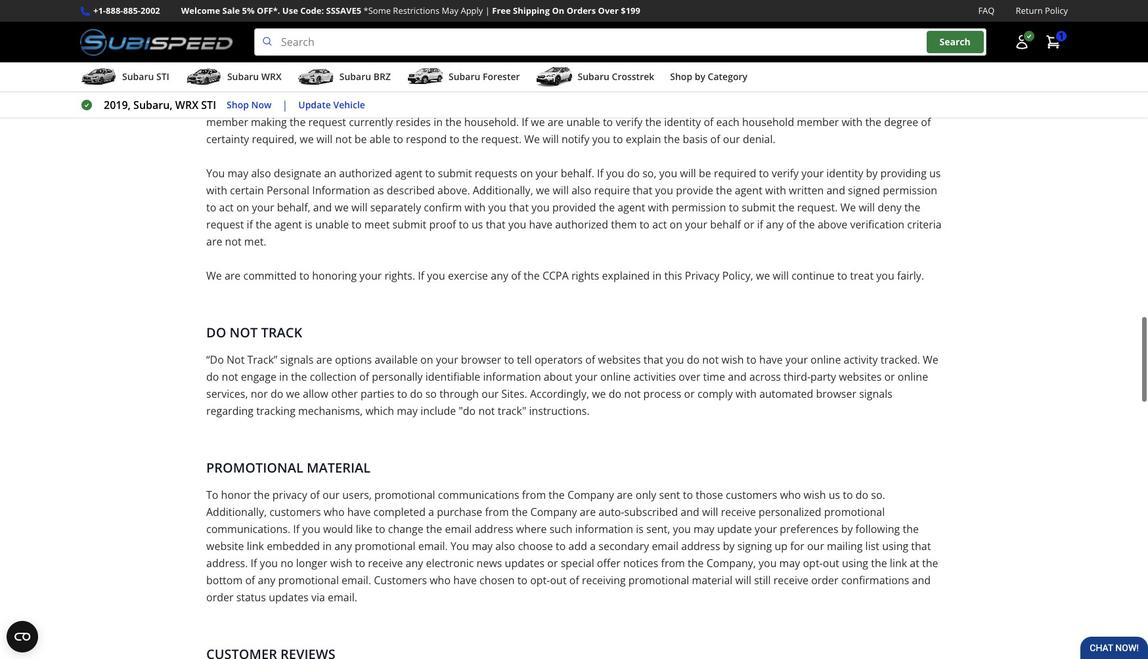 Task type: locate. For each thing, give the bounding box(es) containing it.
may right these
[[819, 0, 839, 10]]

verify down the household,
[[778, 98, 805, 112]]

if right address. at the left bottom
[[251, 557, 257, 571]]

0 horizontal spatial if
[[247, 218, 253, 232]]

as left name,
[[358, 13, 369, 27]]

separately
[[724, 98, 775, 112], [370, 200, 421, 215]]

0 horizontal spatial websites
[[598, 353, 641, 367]]

0 horizontal spatial wrx
[[175, 98, 199, 112]]

1 vertical spatial able
[[370, 132, 391, 147]]

to inside you are also entitled to submit a request for personal information that could be associated with a household as defined in the ccpa. to submit a request to know or delete household personal information, such requests must be jointly made by each member of the household, and we will individually verify all of the members of the household using the verification criteria explained above, and separately verify that each household member making the request currently resides in the household. if we are unable to verify the identity of each household member with the degree of certainty required, we will not be able to respond to the request. we will notify you to explain the basis of our denial.
[[856, 64, 868, 78]]

described
[[387, 183, 435, 198]]

still
[[754, 574, 771, 588]]

information inside when you make a request to know or delete your personal information, we will take steps to verify your identity. these steps may include asking you for personal information, such as your name, address, or other information we maintain about you. if we are unable to verify your identity with the degree of certainty required, we will not be able to respond to the request. we will notify you to explain the basis of the denial.
[[517, 13, 575, 27]]

or up all
[[289, 81, 299, 95]]

that up at
[[911, 539, 931, 554]]

2 steps from the left
[[790, 0, 816, 10]]

1 horizontal spatial steps
[[790, 0, 816, 10]]

0 vertical spatial degree
[[206, 30, 240, 44]]

on inside "do not track" signals are options available on your browser to tell operators of websites that you do not wish to have your online activity tracked. we do not engage in the collection of personally identifiable information about your online activities over time and across third-party websites or online services, nor do we allow other parties to do so through our sites. accordingly, we do not process or comply with automated browser signals regarding tracking mechanisms, which may include "do not track" instructions.
[[421, 353, 433, 367]]

as inside you are also entitled to submit a request for personal information that could be associated with a household as defined in the ccpa. to submit a request to know or delete household personal information, such requests must be jointly made by each member of the household, and we will individually verify all of the members of the household using the verification criteria explained above, and separately verify that each household member making the request currently resides in the household. if we are unable to verify the identity of each household member with the degree of certainty required, we will not be able to respond to the request. we will notify you to explain the basis of our denial.
[[740, 64, 751, 78]]

1 vertical spatial requests
[[475, 166, 518, 181]]

notify up behalf.
[[562, 132, 590, 147]]

basis inside you are also entitled to submit a request for personal information that could be associated with a household as defined in the ccpa. to submit a request to know or delete household personal information, such requests must be jointly made by each member of the household, and we will individually verify all of the members of the household using the verification criteria explained above, and separately verify that each household member making the request currently resides in the household. if we are unable to verify the identity of each household member with the degree of certainty required, we will not be able to respond to the request. we will notify you to explain the basis of our denial.
[[683, 132, 708, 147]]

0 horizontal spatial certainty
[[206, 132, 249, 147]]

have down electronic
[[453, 574, 477, 588]]

0 horizontal spatial such
[[332, 13, 355, 27]]

us up preferences
[[829, 488, 840, 503]]

1 horizontal spatial wrx
[[261, 70, 282, 83]]

subaru wrx
[[227, 70, 282, 83]]

unable inside you are also entitled to submit a request for personal information that could be associated with a household as defined in the ccpa. to submit a request to know or delete household personal information, such requests must be jointly made by each member of the household, and we will individually verify all of the members of the household using the verification criteria explained above, and separately verify that each household member making the request currently resides in the household. if we are unable to verify the identity of each household member with the degree of certainty required, we will not be able to respond to the request. we will notify you to explain the basis of our denial.
[[567, 115, 600, 130]]

comply
[[698, 387, 733, 401]]

update vehicle
[[298, 98, 365, 111]]

making
[[251, 115, 287, 130]]

by up above,
[[676, 81, 688, 95]]

1 horizontal spatial for
[[408, 64, 422, 78]]

1 horizontal spatial each
[[716, 115, 740, 130]]

about inside "do not track" signals are options available on your browser to tell operators of websites that you do not wish to have your online activity tracked. we do not engage in the collection of personally identifiable information about your online activities over time and across third-party websites or online services, nor do we allow other parties to do so through our sites. accordingly, we do not process or comply with automated browser signals regarding tracking mechanisms, which may include "do not track" instructions.
[[544, 370, 573, 384]]

0 horizontal spatial delete
[[302, 81, 333, 95]]

required, inside when you make a request to know or delete your personal information, we will take steps to verify your identity. these steps may include asking you for personal information, such as your name, address, or other information we maintain about you. if we are unable to verify your identity with the degree of certainty required, we will not be able to respond to the request. we will notify you to explain the basis of the denial.
[[301, 30, 347, 44]]

0 horizontal spatial verification
[[523, 98, 577, 112]]

take
[[596, 0, 617, 10]]

0 vertical spatial shop
[[670, 70, 693, 83]]

| left all
[[282, 98, 288, 112]]

2 vertical spatial information,
[[436, 81, 497, 95]]

0 vertical spatial order
[[811, 574, 839, 588]]

able down name,
[[419, 30, 440, 44]]

identity inside when you make a request to know or delete your personal information, we will take steps to verify your identity. these steps may include asking you for personal information, such as your name, address, or other information we maintain about you. if we are unable to verify your identity with the degree of certainty required, we will not be able to respond to the request. we will notify you to explain the basis of the denial.
[[845, 13, 881, 27]]

with up made
[[653, 64, 674, 78]]

subispeed logo image
[[80, 28, 233, 56]]

other down collection
[[331, 387, 358, 401]]

know inside when you make a request to know or delete your personal information, we will take steps to verify your identity. these steps may include asking you for personal information, such as your name, address, or other information we maintain about you. if we are unable to verify your identity with the degree of certainty required, we will not be able to respond to the request. we will notify you to explain the basis of the denial.
[[350, 0, 376, 10]]

such inside to honor the privacy of our users, promotional communications from the company are only sent to those customers who wish us to do so. additionally, customers who have completed a purchase from the company are auto-subscribed and will receive personalized promotional communications. if you would like to change the email address where such information is sent, you may update your preferences by following the website link embedded in any promotional email. you may also choose to add a secondary email address by signing up for our mailing list using that address. if you no longer wish to receive any electronic news updates or special offer notices from the company, you may opt-out using the link at the bottom of any promotional email. customers who have chosen to opt-out of receiving promotional material will still receive order confirmations and order status updates via email.
[[550, 522, 573, 537]]

personal inside you may also designate an authorized agent to submit requests on your behalf. if you do so, you will be required to verify your identity by providing us with certain personal information as described above. additionally, we will also require that you provide the agent with written and signed permission to act on your behalf, and we will separately confirm with you that you provided the agent with permission to submit the request. we will deny the request if the agent is unable to meet submit proof to us that you have authorized them to act on your behalf or if any of the above verification criteria are not met.
[[267, 183, 309, 198]]

must
[[570, 81, 595, 95]]

and down those
[[681, 505, 700, 520]]

about right $199
[[641, 13, 670, 27]]

receive up customers
[[368, 557, 403, 571]]

0 vertical spatial able
[[419, 30, 440, 44]]

the down 'identity.'
[[714, 30, 730, 44]]

additionally, inside you may also designate an authorized agent to submit requests on your behalf. if you do so, you will be required to verify your identity by providing us with certain personal information as described above. additionally, we will also require that you provide the agent with written and signed permission to act on your behalf, and we will separately confirm with you that you provided the agent with permission to submit the request. we will deny the request if the agent is unable to meet submit proof to us that you have authorized them to act on your behalf or if any of the above verification criteria are not met.
[[473, 183, 533, 198]]

options
[[335, 353, 372, 367]]

that inside "do not track" signals are options available on your browser to tell operators of websites that you do not wish to have your online activity tracked. we do not engage in the collection of personally identifiable information about your online activities over time and across third-party websites or online services, nor do we allow other parties to do so through our sites. accordingly, we do not process or comply with automated browser signals regarding tracking mechanisms, which may include "do not track" instructions.
[[644, 353, 663, 367]]

rights.
[[385, 269, 415, 283]]

by inside you may also designate an authorized agent to submit requests on your behalf. if you do so, you will be required to verify your identity by providing us with certain personal information as described above. additionally, we will also require that you provide the agent with written and signed permission to act on your behalf, and we will separately confirm with you that you provided the agent with permission to submit the request. we will deny the request if the agent is unable to meet submit proof to us that you have authorized them to act on your behalf or if any of the above verification criteria are not met.
[[866, 166, 878, 181]]

so
[[426, 387, 437, 401]]

0 horizontal spatial degree
[[206, 30, 240, 44]]

able inside when you make a request to know or delete your personal information, we will take steps to verify your identity. these steps may include asking you for personal information, such as your name, address, or other information we maintain about you. if we are unable to verify your identity with the degree of certainty required, we will not be able to respond to the request. we will notify you to explain the basis of the denial.
[[419, 30, 440, 44]]

0 horizontal spatial criteria
[[580, 98, 615, 112]]

promotional down change in the left bottom of the page
[[355, 539, 416, 554]]

1 vertical spatial additionally,
[[206, 505, 267, 520]]

shop up above,
[[670, 70, 693, 83]]

0 horizontal spatial who
[[324, 505, 345, 520]]

company,
[[707, 557, 756, 571]]

if inside you are also entitled to submit a request for personal information that could be associated with a household as defined in the ccpa. to submit a request to know or delete household personal information, such requests must be jointly made by each member of the household, and we will individually verify all of the members of the household using the verification criteria explained above, and separately verify that each household member making the request currently resides in the household. if we are unable to verify the identity of each household member with the degree of certainty required, we will not be able to respond to the request. we will notify you to explain the basis of our denial.
[[522, 115, 528, 130]]

authorized
[[339, 166, 392, 181], [555, 218, 608, 232]]

by
[[695, 70, 706, 83], [676, 81, 688, 95], [866, 166, 878, 181], [841, 522, 853, 537], [723, 539, 735, 554]]

available
[[375, 353, 418, 367]]

denial. up required
[[743, 132, 776, 147]]

information, down the 'make'
[[269, 13, 330, 27]]

may up certain
[[228, 166, 249, 181]]

if right household.
[[522, 115, 528, 130]]

1 steps from the left
[[619, 0, 645, 10]]

by inside dropdown button
[[695, 70, 706, 83]]

information
[[517, 13, 575, 27], [483, 370, 541, 384], [575, 522, 633, 537]]

your up signing
[[755, 522, 777, 537]]

your up accordingly,
[[575, 370, 598, 384]]

1 vertical spatial separately
[[370, 200, 421, 215]]

updates left via
[[269, 591, 309, 605]]

such inside you are also entitled to submit a request for personal information that could be associated with a household as defined in the ccpa. to submit a request to know or delete household personal information, such requests must be jointly made by each member of the household, and we will individually verify all of the members of the household using the verification criteria explained above, and separately verify that each household member making the request currently resides in the household. if we are unable to verify the identity of each household member with the degree of certainty required, we will not be able to respond to the request. we will notify you to explain the basis of our denial.
[[499, 81, 522, 95]]

other inside when you make a request to know or delete your personal information, we will take steps to verify your identity. these steps may include asking you for personal information, such as your name, address, or other information we maintain about you. if we are unable to verify your identity with the degree of certainty required, we will not be able to respond to the request. we will notify you to explain the basis of the denial.
[[488, 13, 515, 27]]

you inside you may also designate an authorized agent to submit requests on your behalf. if you do so, you will be required to verify your identity by providing us with certain personal information as described above. additionally, we will also require that you provide the agent with written and signed permission to act on your behalf, and we will separately confirm with you that you provided the agent with permission to submit the request. we will deny the request if the agent is unable to meet submit proof to us that you have authorized them to act on your behalf or if any of the above verification criteria are not met.
[[206, 166, 225, 181]]

and down ccpa.
[[850, 81, 869, 95]]

requests inside you are also entitled to submit a request for personal information that could be associated with a household as defined in the ccpa. to submit a request to know or delete household personal information, such requests must be jointly made by each member of the household, and we will individually verify all of the members of the household using the verification criteria explained above, and separately verify that each household member making the request currently resides in the household. if we are unable to verify the identity of each household member with the degree of certainty required, we will not be able to respond to the request. we will notify you to explain the basis of our denial.
[[525, 81, 568, 95]]

1 horizontal spatial basis
[[732, 30, 757, 44]]

shop now
[[227, 98, 272, 111]]

the up met.
[[256, 218, 272, 232]]

1 horizontal spatial receive
[[721, 505, 756, 520]]

1 vertical spatial sti
[[201, 98, 216, 112]]

information inside "do not track" signals are options available on your browser to tell operators of websites that you do not wish to have your online activity tracked. we do not engage in the collection of personally identifiable information about your online activities over time and across third-party websites or online services, nor do we allow other parties to do so through our sites. accordingly, we do not process or comply with automated browser signals regarding tracking mechanisms, which may include "do not track" instructions.
[[483, 370, 541, 384]]

1 horizontal spatial required,
[[301, 30, 347, 44]]

unable
[[741, 13, 774, 27], [567, 115, 600, 130], [315, 218, 349, 232]]

1 horizontal spatial additionally,
[[473, 183, 533, 198]]

other right apply
[[488, 13, 515, 27]]

separately down category at the top
[[724, 98, 775, 112]]

above.
[[438, 183, 470, 198]]

include inside "do not track" signals are options available on your browser to tell operators of websites that you do not wish to have your online activity tracked. we do not engage in the collection of personally identifiable information about your online activities over time and across third-party websites or online services, nor do we allow other parties to do so through our sites. accordingly, we do not process or comply with automated browser signals regarding tracking mechanisms, which may include "do not track" instructions.
[[421, 404, 456, 419]]

each down category at the top
[[716, 115, 740, 130]]

a subaru brz thumbnail image image
[[297, 67, 334, 87]]

requests
[[525, 81, 568, 95], [475, 166, 518, 181]]

with down "across"
[[736, 387, 757, 401]]

have inside you may also designate an authorized agent to submit requests on your behalf. if you do so, you will be required to verify your identity by providing us with certain personal information as described above. additionally, we will also require that you provide the agent with written and signed permission to act on your behalf, and we will separately confirm with you that you provided the agent with permission to submit the request. we will deny the request if the agent is unable to meet submit proof to us that you have authorized them to act on your behalf or if any of the above verification criteria are not met.
[[529, 218, 553, 232]]

on down certain
[[236, 200, 249, 215]]

out down the 'mailing'
[[823, 557, 840, 571]]

be up must
[[583, 64, 596, 78]]

1 vertical spatial wish
[[804, 488, 826, 503]]

able inside you are also entitled to submit a request for personal information that could be associated with a household as defined in the ccpa. to submit a request to know or delete household personal information, such requests must be jointly made by each member of the household, and we will individually verify all of the members of the household using the verification criteria explained above, and separately verify that each household member making the request currently resides in the household. if we are unable to verify the identity of each household member with the degree of certainty required, we will not be able to respond to the request. we will notify you to explain the basis of our denial.
[[370, 132, 391, 147]]

1 horizontal spatial order
[[811, 574, 839, 588]]

our inside you are also entitled to submit a request for personal information that could be associated with a household as defined in the ccpa. to submit a request to know or delete household personal information, such requests must be jointly made by each member of the household, and we will individually verify all of the members of the household using the verification criteria explained above, and separately verify that each household member making the request currently resides in the household. if we are unable to verify the identity of each household member with the degree of certainty required, we will not be able to respond to the request. we will notify you to explain the basis of our denial.
[[723, 132, 740, 147]]

promotional
[[375, 488, 435, 503], [824, 505, 885, 520], [355, 539, 416, 554], [278, 574, 339, 588], [629, 574, 689, 588]]

1 vertical spatial us
[[472, 218, 483, 232]]

which
[[366, 404, 394, 419]]

rights
[[572, 269, 599, 283]]

identity up the signed
[[827, 166, 864, 181]]

subaru crosstrek
[[578, 70, 655, 83]]

subaru for subaru brz
[[339, 70, 371, 83]]

a subaru forester thumbnail image image
[[407, 67, 443, 87]]

with down the household,
[[842, 115, 863, 130]]

engage
[[241, 370, 277, 384]]

0 horizontal spatial basis
[[683, 132, 708, 147]]

certainty down off*.
[[256, 30, 299, 44]]

do inside to honor the privacy of our users, promotional communications from the company are only sent to those customers who wish us to do so. additionally, customers who have completed a purchase from the company are auto-subscribed and will receive personalized promotional communications. if you would like to change the email address where such information is sent, you may update your preferences by following the website link embedded in any promotional email. you may also choose to add a secondary email address by signing up for our mailing list using that address. if you no longer wish to receive any electronic news updates or special offer notices from the company, you may opt-out using the link at the bottom of any promotional email. customers who have chosen to opt-out of receiving promotional material will still receive order confirmations and order status updates via email.
[[856, 488, 869, 503]]

0 horizontal spatial online
[[600, 370, 631, 384]]

1 horizontal spatial certainty
[[256, 30, 299, 44]]

do down "do
[[206, 370, 219, 384]]

household,
[[793, 81, 848, 95]]

1 vertical spatial to
[[206, 488, 218, 503]]

0 horizontal spatial address
[[475, 522, 514, 537]]

above,
[[668, 98, 700, 112]]

2 horizontal spatial for
[[791, 539, 805, 554]]

0 vertical spatial criteria
[[580, 98, 615, 112]]

0 horizontal spatial about
[[544, 370, 573, 384]]

so,
[[643, 166, 657, 181]]

shop for shop now
[[227, 98, 249, 111]]

identity inside you may also designate an authorized agent to submit requests on your behalf. if you do so, you will be required to verify your identity by providing us with certain personal information as described above. additionally, we will also require that you provide the agent with written and signed permission to act on your behalf, and we will separately confirm with you that you provided the agent with permission to submit the request. we will deny the request if the agent is unable to meet submit proof to us that you have authorized them to act on your behalf or if any of the above verification criteria are not met.
[[827, 166, 864, 181]]

information, inside you are also entitled to submit a request for personal information that could be associated with a household as defined in the ccpa. to submit a request to know or delete household personal information, such requests must be jointly made by each member of the household, and we will individually verify all of the members of the household using the verification criteria explained above, and separately verify that each household member making the request currently resides in the household. if we are unable to verify the identity of each household member with the degree of certainty required, we will not be able to respond to the request. we will notify you to explain the basis of our denial.
[[436, 81, 497, 95]]

1 horizontal spatial other
[[488, 13, 515, 27]]

0 vertical spatial unable
[[741, 13, 774, 27]]

5 subaru from the left
[[578, 70, 610, 83]]

promotional
[[206, 459, 303, 477]]

0 vertical spatial explained
[[617, 98, 665, 112]]

are
[[722, 13, 738, 27], [228, 64, 244, 78], [548, 115, 564, 130], [206, 235, 222, 249], [225, 269, 241, 283], [316, 353, 332, 367], [580, 505, 596, 520]]

signals down activity
[[859, 387, 893, 401]]

or inside to honor the privacy of our users, promotional communications from the company are only sent to those customers who wish us to do so. additionally, customers who have completed a purchase from the company are auto-subscribed and will receive personalized promotional communications. if you would like to change the email address where such information is sent, you may update your preferences by following the website link embedded in any promotional email. you may also choose to add a secondary email address by signing up for our mailing list using that address. if you no longer wish to receive any electronic news updates or special offer notices from the company, you may opt-out using the link at the bottom of any promotional email. customers who have chosen to opt-out of receiving promotional material will still receive order confirmations and order status updates via email.
[[547, 557, 558, 571]]

material
[[307, 459, 371, 477]]

also inside you are also entitled to submit a request for personal information that could be associated with a household as defined in the ccpa. to submit a request to know or delete household personal information, such requests must be jointly made by each member of the household, and we will individually verify all of the members of the household using the verification criteria explained above, and separately verify that each household member making the request currently resides in the household. if we are unable to verify the identity of each household member with the degree of certainty required, we will not be able to respond to the request. we will notify you to explain the basis of our denial.
[[246, 64, 266, 78]]

basis down 'identity.'
[[732, 30, 757, 44]]

2 subaru from the left
[[227, 70, 259, 83]]

track"
[[247, 353, 277, 367]]

identity inside you are also entitled to submit a request for personal information that could be associated with a household as defined in the ccpa. to submit a request to know or delete household personal information, such requests must be jointly made by each member of the household, and we will individually verify all of the members of the household using the verification criteria explained above, and separately verify that each household member making the request currently resides in the household. if we are unable to verify the identity of each household member with the degree of certainty required, we will not be able to respond to the request. we will notify you to explain the basis of our denial.
[[664, 115, 701, 130]]

by left category at the top
[[695, 70, 706, 83]]

0 vertical spatial act
[[219, 200, 234, 215]]

with left written
[[765, 183, 786, 198]]

parties
[[361, 387, 395, 401]]

preferences
[[780, 522, 839, 537]]

above
[[818, 218, 848, 232]]

1 horizontal spatial explain
[[675, 30, 711, 44]]

1 vertical spatial is
[[636, 522, 644, 537]]

2 horizontal spatial receive
[[774, 574, 809, 588]]

information,
[[496, 0, 557, 10], [269, 13, 330, 27], [436, 81, 497, 95]]

updates down choose
[[505, 557, 545, 571]]

is left sent,
[[636, 522, 644, 537]]

1 vertical spatial unable
[[567, 115, 600, 130]]

brz
[[374, 70, 391, 83]]

shop
[[670, 70, 693, 83], [227, 98, 249, 111]]

0 horizontal spatial us
[[472, 218, 483, 232]]

able
[[419, 30, 440, 44], [370, 132, 391, 147]]

us
[[930, 166, 941, 181], [472, 218, 483, 232], [829, 488, 840, 503]]

denial. inside when you make a request to know or delete your personal information, we will take steps to verify your identity. these steps may include asking you for personal information, such as your name, address, or other information we maintain about you. if we are unable to verify your identity with the degree of certainty required, we will not be able to respond to the request. we will notify you to explain the basis of the denial.
[[791, 30, 824, 44]]

opt- down choose
[[530, 574, 550, 588]]

additionally,
[[473, 183, 533, 198], [206, 505, 267, 520]]

be down name,
[[404, 30, 416, 44]]

explained
[[617, 98, 665, 112], [602, 269, 650, 283]]

1 vertical spatial include
[[421, 404, 456, 419]]

1 vertical spatial basis
[[683, 132, 708, 147]]

0 vertical spatial websites
[[598, 353, 641, 367]]

asking
[[880, 0, 912, 10]]

regarding
[[206, 404, 254, 419]]

1 subaru from the left
[[122, 70, 154, 83]]

not inside you are also entitled to submit a request for personal information that could be associated with a household as defined in the ccpa. to submit a request to know or delete household personal information, such requests must be jointly made by each member of the household, and we will individually verify all of the members of the household using the verification criteria explained above, and separately verify that each household member making the request currently resides in the household. if we are unable to verify the identity of each household member with the degree of certainty required, we will not be able to respond to the request. we will notify you to explain the basis of our denial.
[[335, 132, 352, 147]]

to inside to honor the privacy of our users, promotional communications from the company are only sent to those customers who wish us to do so. additionally, customers who have completed a purchase from the company are auto-subscribed and will receive personalized promotional communications. if you would like to change the email address where such information is sent, you may update your preferences by following the website link embedded in any promotional email. you may also choose to add a secondary email address by signing up for our mailing list using that address. if you no longer wish to receive any electronic news updates or special offer notices from the company, you may opt-out using the link at the bottom of any promotional email. customers who have chosen to opt-out of receiving promotional material will still receive order confirmations and order status updates via email.
[[206, 488, 218, 503]]

request inside you may also designate an authorized agent to submit requests on your behalf. if you do so, you will be required to verify your identity by providing us with certain personal information as described above. additionally, we will also require that you provide the agent with written and signed permission to act on your behalf, and we will separately confirm with you that you provided the agent with permission to submit the request. we will deny the request if the agent is unable to meet submit proof to us that you have authorized them to act on your behalf or if any of the above verification criteria are not met.
[[206, 218, 244, 232]]

1 vertical spatial receive
[[368, 557, 403, 571]]

address.
[[206, 557, 248, 571]]

we are committed to honoring your rights. if you exercise any of the ccpa rights explained in this privacy policy, we will continue to treat you fairly.
[[206, 269, 924, 283]]

delete up name,
[[392, 0, 423, 10]]

of right the operators
[[586, 353, 595, 367]]

0 vertical spatial request.
[[531, 30, 571, 44]]

are inside you may also designate an authorized agent to submit requests on your behalf. if you do so, you will be required to verify your identity by providing us with certain personal information as described above. additionally, we will also require that you provide the agent with written and signed permission to act on your behalf, and we will separately confirm with you that you provided the agent with permission to submit the request. we will deny the request if the agent is unable to meet submit proof to us that you have authorized them to act on your behalf or if any of the above verification criteria are not met.
[[206, 235, 222, 249]]

1 horizontal spatial respond
[[456, 30, 496, 44]]

4 subaru from the left
[[449, 70, 480, 83]]

currently
[[349, 115, 393, 130]]

1 vertical spatial other
[[331, 387, 358, 401]]

time
[[703, 370, 725, 384]]

0 vertical spatial required,
[[301, 30, 347, 44]]

activities
[[634, 370, 676, 384]]

1 horizontal spatial unable
[[567, 115, 600, 130]]

information right free
[[517, 13, 575, 27]]

you for you are also entitled to submit a request for personal information that could be associated with a household as defined in the ccpa. to submit a request to know or delete household personal information, such requests must be jointly made by each member of the household, and we will individually verify all of the members of the household using the verification criteria explained above, and separately verify that each household member making the request currently resides in the household. if we are unable to verify the identity of each household member with the degree of certainty required, we will not be able to respond to the request. we will notify you to explain the basis of our denial.
[[206, 64, 225, 78]]

email.
[[418, 539, 448, 554], [342, 574, 371, 588], [328, 591, 357, 605]]

news
[[477, 557, 502, 571]]

when you make a request to know or delete your personal information, we will take steps to verify your identity. these steps may include asking you for personal information, such as your name, address, or other information we maintain about you. if we are unable to verify your identity with the degree of certainty required, we will not be able to respond to the request. we will notify you to explain the basis of the denial.
[[206, 0, 932, 44]]

0 vertical spatial for
[[206, 13, 220, 27]]

on right available
[[421, 353, 433, 367]]

request. inside you may also designate an authorized agent to submit requests on your behalf. if you do so, you will be required to verify your identity by providing us with certain personal information as described above. additionally, we will also require that you provide the agent with written and signed permission to act on your behalf, and we will separately confirm with you that you provided the agent with permission to submit the request. we will deny the request if the agent is unable to meet submit proof to us that you have authorized them to act on your behalf or if any of the above verification criteria are not met.
[[797, 200, 838, 215]]

1 vertical spatial email
[[652, 539, 679, 554]]

0 horizontal spatial explain
[[626, 132, 661, 147]]

1 horizontal spatial is
[[636, 522, 644, 537]]

our inside "do not track" signals are options available on your browser to tell operators of websites that you do not wish to have your online activity tracked. we do not engage in the collection of personally identifiable information about your online activities over time and across third-party websites or online services, nor do we allow other parties to do so through our sites. accordingly, we do not process or comply with automated browser signals regarding tracking mechanisms, which may include "do not track" instructions.
[[482, 387, 499, 401]]

criteria
[[580, 98, 615, 112], [907, 218, 942, 232]]

also down behalf.
[[572, 183, 591, 198]]

a subaru crosstrek thumbnail image image
[[536, 67, 573, 87]]

information, left orders
[[496, 0, 557, 10]]

explain inside you are also entitled to submit a request for personal information that could be associated with a household as defined in the ccpa. to submit a request to know or delete household personal information, such requests must be jointly made by each member of the household, and we will individually verify all of the members of the household using the verification criteria explained above, and separately verify that each household member making the request currently resides in the household. if we are unable to verify the identity of each household member with the degree of certainty required, we will not be able to respond to the request. we will notify you to explain the basis of our denial.
[[626, 132, 661, 147]]

may right which
[[397, 404, 418, 419]]

0 horizontal spatial include
[[421, 404, 456, 419]]

secondary
[[599, 539, 649, 554]]

0 vertical spatial |
[[485, 5, 490, 16]]

promotional down notices at bottom right
[[629, 574, 689, 588]]

respond
[[456, 30, 496, 44], [406, 132, 447, 147]]

and right the behalf,
[[313, 200, 332, 215]]

1 horizontal spatial information
[[470, 64, 528, 78]]

0 vertical spatial identity
[[845, 13, 881, 27]]

in inside "do not track" signals are options available on your browser to tell operators of websites that you do not wish to have your online activity tracked. we do not engage in the collection of personally identifiable information about your online activities over time and across third-party websites or online services, nor do we allow other parties to do so through our sites. accordingly, we do not process or comply with automated browser signals regarding tracking mechanisms, which may include "do not track" instructions.
[[279, 370, 288, 384]]

and
[[850, 81, 869, 95], [703, 98, 722, 112], [827, 183, 845, 198], [313, 200, 332, 215], [728, 370, 747, 384], [681, 505, 700, 520], [912, 574, 931, 588]]

required, inside you are also entitled to submit a request for personal information that could be associated with a household as defined in the ccpa. to submit a request to know or delete household personal information, such requests must be jointly made by each member of the household, and we will individually verify all of the members of the household using the verification criteria explained above, and separately verify that each household member making the request currently resides in the household. if we are unable to verify the identity of each household member with the degree of certainty required, we will not be able to respond to the request. we will notify you to explain the basis of our denial.
[[252, 132, 297, 147]]

shop by category
[[670, 70, 748, 83]]

2 horizontal spatial wish
[[804, 488, 826, 503]]

who
[[780, 488, 801, 503], [324, 505, 345, 520], [430, 574, 451, 588]]

that up activities
[[644, 353, 663, 367]]

1 horizontal spatial address
[[681, 539, 720, 554]]

unable inside you may also designate an authorized agent to submit requests on your behalf. if you do so, you will be required to verify your identity by providing us with certain personal information as described above. additionally, we will also require that you provide the agent with written and signed permission to act on your behalf, and we will separately confirm with you that you provided the agent with permission to submit the request. we will deny the request if the agent is unable to meet submit proof to us that you have authorized them to act on your behalf or if any of the above verification criteria are not met.
[[315, 218, 349, 232]]

1 vertical spatial explain
[[626, 132, 661, 147]]

a inside when you make a request to know or delete your personal information, we will take steps to verify your identity. these steps may include asking you for personal information, such as your name, address, or other information we maintain about you. if we are unable to verify your identity with the degree of certainty required, we will not be able to respond to the request. we will notify you to explain the basis of the denial.
[[288, 0, 294, 10]]

member
[[717, 81, 759, 95], [206, 115, 248, 130], [797, 115, 839, 130]]

to right ccpa.
[[856, 64, 868, 78]]

faq
[[978, 5, 995, 16]]

the inside "do not track" signals are options available on your browser to tell operators of websites that you do not wish to have your online activity tracked. we do not engage in the collection of personally identifiable information about your online activities over time and across third-party websites or online services, nor do we allow other parties to do so through our sites. accordingly, we do not process or comply with automated browser signals regarding tracking mechanisms, which may include "do not track" instructions.
[[291, 370, 307, 384]]

0 horizontal spatial each
[[691, 81, 714, 95]]

treat
[[850, 269, 874, 283]]

1 horizontal spatial know
[[350, 0, 376, 10]]

1 horizontal spatial to
[[856, 64, 868, 78]]

2 vertical spatial each
[[716, 115, 740, 130]]

opt-
[[803, 557, 823, 571], [530, 574, 550, 588]]

2 horizontal spatial as
[[740, 64, 751, 78]]

2019,
[[104, 98, 131, 112]]

0 horizontal spatial notify
[[562, 132, 590, 147]]

1 if from the left
[[247, 218, 253, 232]]

agent down the behalf,
[[275, 218, 302, 232]]

verify up written
[[772, 166, 799, 181]]

your
[[426, 0, 448, 10], [691, 0, 713, 10], [372, 13, 394, 27], [820, 13, 842, 27], [536, 166, 558, 181], [802, 166, 824, 181], [252, 200, 274, 215], [685, 218, 708, 232], [360, 269, 382, 283], [436, 353, 458, 367], [786, 353, 808, 367], [575, 370, 598, 384], [755, 522, 777, 537]]

apply
[[461, 5, 483, 16]]

in
[[794, 64, 803, 78], [434, 115, 443, 130], [653, 269, 662, 283], [279, 370, 288, 384], [323, 539, 332, 554]]

have inside "do not track" signals are options available on your browser to tell operators of websites that you do not wish to have your online activity tracked. we do not engage in the collection of personally identifiable information about your online activities over time and across third-party websites or online services, nor do we allow other parties to do so through our sites. accordingly, we do not process or comply with automated browser signals regarding tracking mechanisms, which may include "do not track" instructions.
[[760, 353, 783, 367]]

0 vertical spatial sti
[[156, 70, 169, 83]]

our up required
[[723, 132, 740, 147]]

criteria inside you may also designate an authorized agent to submit requests on your behalf. if you do so, you will be required to verify your identity by providing us with certain personal information as described above. additionally, we will also require that you provide the agent with written and signed permission to act on your behalf, and we will separately confirm with you that you provided the agent with permission to submit the request. we will deny the request if the agent is unable to meet submit proof to us that you have authorized them to act on your behalf or if any of the above verification criteria are not met.
[[907, 218, 942, 232]]

and inside "do not track" signals are options available on your browser to tell operators of websites that you do not wish to have your online activity tracked. we do not engage in the collection of personally identifiable information about your online activities over time and across third-party websites or online services, nor do we allow other parties to do so through our sites. accordingly, we do not process or comply with automated browser signals regarding tracking mechanisms, which may include "do not track" instructions.
[[728, 370, 747, 384]]

1 horizontal spatial delete
[[392, 0, 423, 10]]

any right exercise
[[491, 269, 508, 283]]

return
[[1016, 5, 1043, 16]]

permission
[[883, 183, 938, 198], [672, 200, 726, 215]]

information inside you are also entitled to submit a request for personal information that could be associated with a household as defined in the ccpa. to submit a request to know or delete household personal information, such requests must be jointly made by each member of the household, and we will individually verify all of the members of the household using the verification criteria explained above, and separately verify that each household member making the request currently resides in the household. if we are unable to verify the identity of each household member with the degree of certainty required, we will not be able to respond to the request. we will notify you to explain the basis of our denial.
[[470, 64, 528, 78]]

denial. inside you are also entitled to submit a request for personal information that could be associated with a household as defined in the ccpa. to submit a request to know or delete household personal information, such requests must be jointly made by each member of the household, and we will individually verify all of the members of the household using the verification criteria explained above, and separately verify that each household member making the request currently resides in the household. if we are unable to verify the identity of each household member with the degree of certainty required, we will not be able to respond to the request. we will notify you to explain the basis of our denial.
[[743, 132, 776, 147]]

1 vertical spatial link
[[890, 557, 907, 571]]

vehicle
[[333, 98, 365, 111]]

0 vertical spatial permission
[[883, 183, 938, 198]]

with inside "do not track" signals are options available on your browser to tell operators of websites that you do not wish to have your online activity tracked. we do not engage in the collection of personally identifiable information about your online activities over time and across third-party websites or online services, nor do we allow other parties to do so through our sites. accordingly, we do not process or comply with automated browser signals regarding tracking mechanisms, which may include "do not track" instructions.
[[736, 387, 757, 401]]

3 subaru from the left
[[339, 70, 371, 83]]

0 horizontal spatial know
[[260, 81, 286, 95]]

0 horizontal spatial permission
[[672, 200, 726, 215]]

your up written
[[802, 166, 824, 181]]

subaru for subaru sti
[[122, 70, 154, 83]]

2 vertical spatial information
[[575, 522, 633, 537]]

any inside you may also designate an authorized agent to submit requests on your behalf. if you do so, you will be required to verify your identity by providing us with certain personal information as described above. additionally, we will also require that you provide the agent with written and signed permission to act on your behalf, and we will separately confirm with you that you provided the agent with permission to submit the request. we will deny the request if the agent is unable to meet submit proof to us that you have authorized them to act on your behalf or if any of the above verification criteria are not met.
[[766, 218, 784, 232]]

this
[[664, 269, 682, 283]]

personal
[[451, 0, 493, 10], [223, 13, 266, 27], [425, 64, 467, 78], [390, 81, 433, 95], [267, 183, 309, 198]]

1 vertical spatial denial.
[[743, 132, 776, 147]]

of up providing
[[921, 115, 931, 130]]

unable for you
[[315, 218, 349, 232]]

wish inside "do not track" signals are options available on your browser to tell operators of websites that you do not wish to have your online activity tracked. we do not engage in the collection of personally identifiable information about your online activities over time and across third-party websites or online services, nor do we allow other parties to do so through our sites. accordingly, we do not process or comply with automated browser signals regarding tracking mechanisms, which may include "do not track" instructions.
[[722, 353, 744, 367]]

signals
[[280, 353, 314, 367], [859, 387, 893, 401]]

when
[[206, 0, 235, 10]]

such right code:
[[332, 13, 355, 27]]

as left defined
[[740, 64, 751, 78]]

behalf,
[[277, 200, 311, 215]]

our
[[723, 132, 740, 147], [482, 387, 499, 401], [323, 488, 340, 503], [807, 539, 824, 554]]

shop now link
[[227, 98, 272, 113]]

the right change in the left bottom of the page
[[426, 522, 442, 537]]

request inside when you make a request to know or delete your personal information, we will take steps to verify your identity. these steps may include asking you for personal information, such as your name, address, or other information we maintain about you. if we are unable to verify your identity with the degree of certainty required, we will not be able to respond to the request. we will notify you to explain the basis of the denial.
[[297, 0, 334, 10]]

not inside you may also designate an authorized agent to submit requests on your behalf. if you do so, you will be required to verify your identity by providing us with certain personal information as described above. additionally, we will also require that you provide the agent with written and signed permission to act on your behalf, and we will separately confirm with you that you provided the agent with permission to submit the request. we will deny the request if the agent is unable to meet submit proof to us that you have authorized them to act on your behalf or if any of the above verification criteria are not met.
[[225, 235, 242, 249]]

verification down deny at the right of the page
[[850, 218, 905, 232]]

party
[[811, 370, 836, 384]]

using
[[475, 98, 501, 112], [882, 539, 909, 554], [842, 557, 869, 571]]

no
[[281, 557, 293, 571]]

2 horizontal spatial using
[[882, 539, 909, 554]]

1 horizontal spatial denial.
[[791, 30, 824, 44]]

verify down jointly
[[616, 115, 643, 130]]

communications
[[438, 488, 519, 503]]

1 horizontal spatial requests
[[525, 81, 568, 95]]

0 vertical spatial separately
[[724, 98, 775, 112]]

sssave5
[[326, 5, 361, 16]]

2 vertical spatial us
[[829, 488, 840, 503]]

+1-
[[93, 5, 106, 16]]

shop inside dropdown button
[[670, 70, 693, 83]]

your inside to honor the privacy of our users, promotional communications from the company are only sent to those customers who wish us to do so. additionally, customers who have completed a purchase from the company are auto-subscribed and will receive personalized promotional communications. if you would like to change the email address where such information is sent, you may update your preferences by following the website link embedded in any promotional email. you may also choose to add a secondary email address by signing up for our mailing list using that address. if you no longer wish to receive any electronic news updates or special offer notices from the company, you may opt-out using the link at the bottom of any promotional email. customers who have chosen to opt-out of receiving promotional material will still receive order confirmations and order status updates via email.
[[755, 522, 777, 537]]

1 vertical spatial act
[[652, 218, 667, 232]]

delete inside when you make a request to know or delete your personal information, we will take steps to verify your identity. these steps may include asking you for personal information, such as your name, address, or other information we maintain about you. if we are unable to verify your identity with the degree of certainty required, we will not be able to respond to the request. we will notify you to explain the basis of the denial.
[[392, 0, 423, 10]]

are inside "do not track" signals are options available on your browser to tell operators of websites that you do not wish to have your online activity tracked. we do not engage in the collection of personally identifiable information about your online activities over time and across third-party websites or online services, nor do we allow other parties to do so through our sites. accordingly, we do not process or comply with automated browser signals regarding tracking mechanisms, which may include "do not track" instructions.
[[316, 353, 332, 367]]

in down the 'would'
[[323, 539, 332, 554]]

honoring
[[312, 269, 357, 283]]

you inside you are also entitled to submit a request for personal information that could be associated with a household as defined in the ccpa. to submit a request to know or delete household personal information, such requests must be jointly made by each member of the household, and we will individually verify all of the members of the household using the verification criteria explained above, and separately verify that each household member making the request currently resides in the household. if we are unable to verify the identity of each household member with the degree of certainty required, we will not be able to respond to the request. we will notify you to explain the basis of our denial.
[[206, 64, 225, 78]]

information inside to honor the privacy of our users, promotional communications from the company are only sent to those customers who wish us to do so. additionally, customers who have completed a purchase from the company are auto-subscribed and will receive personalized promotional communications. if you would like to change the email address where such information is sent, you may update your preferences by following the website link embedded in any promotional email. you may also choose to add a secondary email address by signing up for our mailing list using that address. if you no longer wish to receive any electronic news updates or special offer notices from the company, you may opt-out using the link at the bottom of any promotional email. customers who have chosen to opt-out of receiving promotional material will still receive order confirmations and order status updates via email.
[[575, 522, 633, 537]]

wish up time
[[722, 353, 744, 367]]

1 vertical spatial updates
[[269, 591, 309, 605]]

notify
[[611, 30, 639, 44], [562, 132, 590, 147]]

basis inside when you make a request to know or delete your personal information, we will take steps to verify your identity. these steps may include asking you for personal information, such as your name, address, or other information we maintain about you. if we are unable to verify your identity with the degree of certainty required, we will not be able to respond to the request. we will notify you to explain the basis of the denial.
[[732, 30, 757, 44]]

0 vertical spatial verification
[[523, 98, 577, 112]]

search input field
[[254, 28, 987, 56]]

address
[[475, 522, 514, 537], [681, 539, 720, 554]]

using right list
[[882, 539, 909, 554]]

subaru for subaru forester
[[449, 70, 480, 83]]

users,
[[342, 488, 372, 503]]



Task type: vqa. For each thing, say whether or not it's contained in the screenshot.
Contact Us link at the bottom of the page
no



Task type: describe. For each thing, give the bounding box(es) containing it.
have down users,
[[347, 505, 371, 520]]

1 vertical spatial address
[[681, 539, 720, 554]]

the down these
[[773, 30, 789, 44]]

name,
[[397, 13, 427, 27]]

0 vertical spatial out
[[823, 557, 840, 571]]

1 button
[[1039, 29, 1068, 55]]

you inside to honor the privacy of our users, promotional communications from the company are only sent to those customers who wish us to do so. additionally, customers who have completed a purchase from the company are auto-subscribed and will receive personalized promotional communications. if you would like to change the email address where such information is sent, you may update your preferences by following the website link embedded in any promotional email. you may also choose to add a secondary email address by signing up for our mailing list using that address. if you no longer wish to receive any electronic news updates or special offer notices from the company, you may opt-out using the link at the bottom of any promotional email. customers who have chosen to opt-out of receiving promotional material will still receive order confirmations and order status updates via email.
[[451, 539, 469, 554]]

search button
[[927, 31, 984, 53]]

verification inside you are also entitled to submit a request for personal information that could be associated with a household as defined in the ccpa. to submit a request to know or delete household personal information, such requests must be jointly made by each member of the household, and we will individually verify all of the members of the household using the verification criteria explained above, and separately verify that each household member making the request currently resides in the household. if we are unable to verify the identity of each household member with the degree of certainty required, we will not be able to respond to the request. we will notify you to explain the basis of our denial.
[[523, 98, 577, 112]]

0 vertical spatial address
[[475, 522, 514, 537]]

0 horizontal spatial wish
[[330, 557, 352, 571]]

the right following
[[903, 522, 919, 537]]

providing
[[881, 166, 927, 181]]

of right all
[[308, 98, 318, 112]]

your left rights.
[[360, 269, 382, 283]]

information inside you may also designate an authorized agent to submit requests on your behalf. if you do so, you will be required to verify your identity by providing us with certain personal information as described above. additionally, we will also require that you provide the agent with written and signed permission to act on your behalf, and we will separately confirm with you that you provided the agent with permission to submit the request. we will deny the request if the agent is unable to meet submit proof to us that you have authorized them to act on your behalf or if any of the above verification criteria are not met.
[[312, 183, 370, 198]]

2 horizontal spatial who
[[780, 488, 801, 503]]

is inside to honor the privacy of our users, promotional communications from the company are only sent to those customers who wish us to do so. additionally, customers who have completed a purchase from the company are auto-subscribed and will receive personalized promotional communications. if you would like to change the email address where such information is sent, you may update your preferences by following the website link embedded in any promotional email. you may also choose to add a secondary email address by signing up for our mailing list using that address. if you no longer wish to receive any electronic news updates or special offer notices from the company, you may opt-out using the link at the bottom of any promotional email. customers who have chosen to opt-out of receiving promotional material will still receive order confirmations and order status updates via email.
[[636, 522, 644, 537]]

as inside when you make a request to know or delete your personal information, we will take steps to verify your identity. these steps may include asking you for personal information, such as your name, address, or other information we maintain about you. if we are unable to verify your identity with the degree of certainty required, we will not be able to respond to the request. we will notify you to explain the basis of the denial.
[[358, 13, 369, 27]]

sale
[[222, 5, 240, 16]]

1 horizontal spatial link
[[890, 557, 907, 571]]

ccpa
[[543, 269, 569, 283]]

degree inside when you make a request to know or delete your personal information, we will take steps to verify your identity. these steps may include asking you for personal information, such as your name, address, or other information we maintain about you. if we are unable to verify your identity with the degree of certainty required, we will not be able to respond to the request. we will notify you to explain the basis of the denial.
[[206, 30, 240, 44]]

degree inside you are also entitled to submit a request for personal information that could be associated with a household as defined in the ccpa. to submit a request to know or delete household personal information, such requests must be jointly made by each member of the household, and we will individually verify all of the members of the household using the verification criteria explained above, and separately verify that each household member making the request currently resides in the household. if we are unable to verify the identity of each household member with the degree of certainty required, we will not be able to respond to the request. we will notify you to explain the basis of our denial.
[[884, 115, 919, 130]]

1 horizontal spatial permission
[[883, 183, 938, 198]]

know inside you are also entitled to submit a request for personal information that could be associated with a household as defined in the ccpa. to submit a request to know or delete household personal information, such requests must be jointly made by each member of the household, and we will individually verify all of the members of the household using the verification criteria explained above, and separately verify that each household member making the request currently resides in the household. if we are unable to verify the identity of each household member with the degree of certainty required, we will not be able to respond to the request. we will notify you to explain the basis of our denial.
[[260, 81, 286, 95]]

the up household.
[[504, 98, 520, 112]]

separately inside you are also entitled to submit a request for personal information that could be associated with a household as defined in the ccpa. to submit a request to know or delete household personal information, such requests must be jointly made by each member of the household, and we will individually verify all of the members of the household using the verification criteria explained above, and separately verify that each household member making the request currently resides in the household. if we are unable to verify the identity of each household member with the degree of certainty required, we will not be able to respond to the request. we will notify you to explain the basis of our denial.
[[724, 98, 775, 112]]

if right rights.
[[418, 269, 424, 283]]

the up confirmations
[[871, 557, 887, 571]]

we inside you are also entitled to submit a request for personal information that could be associated with a household as defined in the ccpa. to submit a request to know or delete household personal information, such requests must be jointly made by each member of the household, and we will individually verify all of the members of the household using the verification criteria explained above, and separately verify that each household member making the request currently resides in the household. if we are unable to verify the identity of each household member with the degree of certainty required, we will not be able to respond to the request. we will notify you to explain the basis of our denial.
[[524, 132, 540, 147]]

1 vertical spatial websites
[[839, 370, 882, 384]]

we inside "do not track" signals are options available on your browser to tell operators of websites that you do not wish to have your online activity tracked. we do not engage in the collection of personally identifiable information about your online activities over time and across third-party websites or online services, nor do we allow other parties to do so through our sites. accordingly, we do not process or comply with automated browser signals regarding tracking mechanisms, which may include "do not track" instructions.
[[923, 353, 939, 367]]

submit down required
[[742, 200, 776, 215]]

company are
[[568, 488, 633, 503]]

we inside you may also designate an authorized agent to submit requests on your behalf. if you do so, you will be required to verify your identity by providing us with certain personal information as described above. additionally, we will also require that you provide the agent with written and signed permission to act on your behalf, and we will separately confirm with you that you provided the agent with permission to submit the request. we will deny the request if the agent is unable to meet submit proof to us that you have authorized them to act on your behalf or if any of the above verification criteria are not met.
[[841, 200, 856, 215]]

do up the tracking
[[271, 387, 283, 401]]

such inside when you make a request to know or delete your personal information, we will take steps to verify your identity. these steps may include asking you for personal information, such as your name, address, or other information we maintain about you. if we are unable to verify your identity with the degree of certainty required, we will not be able to respond to the request. we will notify you to explain the basis of the denial.
[[332, 13, 355, 27]]

subaru sti button
[[80, 65, 169, 91]]

through
[[440, 387, 479, 401]]

for inside when you make a request to know or delete your personal information, we will take steps to verify your identity. these steps may include asking you for personal information, such as your name, address, or other information we maintain about you. if we are unable to verify your identity with the degree of certainty required, we will not be able to respond to the request. we will notify you to explain the basis of the denial.
[[206, 13, 220, 27]]

2002
[[141, 5, 160, 16]]

tell
[[517, 353, 532, 367]]

entitled
[[269, 64, 306, 78]]

+1-888-885-2002 link
[[93, 4, 160, 18]]

the down required
[[716, 183, 732, 198]]

verify up defined
[[790, 13, 817, 27]]

1
[[1059, 30, 1064, 42]]

using inside you are also entitled to submit a request for personal information that could be associated with a household as defined in the ccpa. to submit a request to know or delete household personal information, such requests must be jointly made by each member of the household, and we will individually verify all of the members of the household using the verification criteria explained above, and separately verify that each household member making the request currently resides in the household. if we are unable to verify the identity of each household member with the degree of certainty required, we will not be able to respond to the request. we will notify you to explain the basis of our denial.
[[475, 98, 501, 112]]

subaru forester
[[449, 70, 520, 83]]

those
[[696, 488, 723, 503]]

promotional up following
[[824, 505, 885, 520]]

unable for household
[[567, 115, 600, 130]]

criteria inside you are also entitled to submit a request for personal information that could be associated with a household as defined in the ccpa. to submit a request to know or delete household personal information, such requests must be jointly made by each member of the household, and we will individually verify all of the members of the household using the verification criteria explained above, and separately verify that each household member making the request currently resides in the household. if we are unable to verify the identity of each household member with the degree of certainty required, we will not be able to respond to the request. we will notify you to explain the basis of our denial.
[[580, 98, 615, 112]]

1 vertical spatial explained
[[602, 269, 650, 283]]

may inside when you make a request to know or delete your personal information, we will take steps to verify your identity. these steps may include asking you for personal information, such as your name, address, or other information we maintain about you. if we are unable to verify your identity with the degree of certainty required, we will not be able to respond to the request. we will notify you to explain the basis of the denial.
[[819, 0, 839, 10]]

accordingly,
[[530, 387, 589, 401]]

0 vertical spatial receive
[[721, 505, 756, 520]]

1 vertical spatial wrx
[[175, 98, 199, 112]]

+1-888-885-2002
[[93, 5, 160, 16]]

0 horizontal spatial member
[[206, 115, 248, 130]]

you inside you are also entitled to submit a request for personal information that could be associated with a household as defined in the ccpa. to submit a request to know or delete household personal information, such requests must be jointly made by each member of the household, and we will individually verify all of the members of the household using the verification criteria explained above, and separately verify that each household member making the request currently resides in the household. if we are unable to verify the identity of each household member with the degree of certainty required, we will not be able to respond to the request. we will notify you to explain the basis of our denial.
[[592, 132, 610, 147]]

designate
[[274, 166, 321, 181]]

are down a subaru crosstrek thumbnail image on the left of the page
[[548, 115, 564, 130]]

be right must
[[598, 81, 610, 95]]

be down currently
[[355, 132, 367, 147]]

personal up address,
[[451, 0, 493, 10]]

these
[[758, 0, 787, 10]]

a subaru sti thumbnail image image
[[80, 67, 117, 87]]

request left a subaru forester thumbnail image
[[367, 64, 405, 78]]

2 horizontal spatial member
[[797, 115, 839, 130]]

of down "5%" at the top of page
[[243, 30, 253, 44]]

the down shipping
[[512, 30, 528, 44]]

individually
[[206, 98, 262, 112]]

your left name,
[[372, 13, 394, 27]]

at
[[910, 557, 920, 571]]

wrx inside dropdown button
[[261, 70, 282, 83]]

purchase
[[437, 505, 482, 520]]

do
[[206, 324, 226, 342]]

with inside when you make a request to know or delete your personal information, we will take steps to verify your identity. these steps may include asking you for personal information, such as your name, address, or other information we maintain about you. if we are unable to verify your identity with the degree of certainty required, we will not be able to respond to the request. we will notify you to explain the basis of the denial.
[[884, 13, 905, 27]]

1 horizontal spatial browser
[[816, 387, 857, 401]]

0 vertical spatial email
[[445, 522, 472, 537]]

verification inside you may also designate an authorized agent to submit requests on your behalf. if you do so, you will be required to verify your identity by providing us with certain personal information as described above. additionally, we will also require that you provide the agent with written and signed permission to act on your behalf, and we will separately confirm with you that you provided the agent with permission to submit the request. we will deny the request if the agent is unable to meet submit proof to us that you have authorized them to act on your behalf or if any of the above verification criteria are not met.
[[850, 218, 905, 232]]

a subaru wrx thumbnail image image
[[185, 67, 222, 87]]

2 vertical spatial receive
[[774, 574, 809, 588]]

are left 'committed'
[[225, 269, 241, 283]]

the right deny at the right of the page
[[905, 200, 921, 215]]

0 horizontal spatial receive
[[368, 557, 403, 571]]

2 horizontal spatial online
[[898, 370, 928, 384]]

0 horizontal spatial order
[[206, 591, 234, 605]]

activity
[[844, 353, 878, 367]]

shop for shop by category
[[670, 70, 693, 83]]

is inside you may also designate an authorized agent to submit requests on your behalf. if you do so, you will be required to verify your identity by providing us with certain personal information as described above. additionally, we will also require that you provide the agent with written and signed permission to act on your behalf, and we will separately confirm with you that you provided the agent with permission to submit the request. we will deny the request if the agent is unable to meet submit proof to us that you have authorized them to act on your behalf or if any of the above verification criteria are not met.
[[305, 218, 313, 232]]

885-
[[123, 5, 141, 16]]

your left behalf.
[[536, 166, 558, 181]]

the down defined
[[774, 81, 790, 95]]

behalf
[[710, 218, 741, 232]]

if inside when you make a request to know or delete your personal information, we will take steps to verify your identity. these steps may include asking you for personal information, such as your name, address, or other information we maintain about you. if we are unable to verify your identity with the degree of certainty required, we will not be able to respond to the request. we will notify you to explain the basis of the denial.
[[696, 13, 702, 27]]

button image
[[1014, 34, 1030, 50]]

you for you may also designate an authorized agent to submit requests on your behalf. if you do so, you will be required to verify your identity by providing us with certain personal information as described above. additionally, we will also require that you provide the agent with written and signed permission to act on your behalf, and we will separately confirm with you that you provided the agent with permission to submit the request. we will deny the request if the agent is unable to meet submit proof to us that you have authorized them to act on your behalf or if any of the above verification criteria are not met.
[[206, 166, 225, 181]]

our left users,
[[323, 488, 340, 503]]

agent down required
[[735, 183, 763, 198]]

not inside when you make a request to know or delete your personal information, we will take steps to verify your identity. these steps may include asking you for personal information, such as your name, address, or other information we maintain about you. if we are unable to verify your identity with the degree of certainty required, we will not be able to respond to the request. we will notify you to explain the basis of the denial.
[[385, 30, 401, 44]]

receiving
[[582, 574, 626, 588]]

the left ccpa
[[524, 269, 540, 283]]

respond inside you are also entitled to submit a request for personal information that could be associated with a household as defined in the ccpa. to submit a request to know or delete household personal information, such requests must be jointly made by each member of the household, and we will individually verify all of the members of the household using the verification criteria explained above, and separately verify that each household member making the request currently resides in the household. if we are unable to verify the identity of each household member with the degree of certainty required, we will not be able to respond to the request. we will notify you to explain the basis of our denial.
[[406, 132, 447, 147]]

about inside when you make a request to know or delete your personal information, we will take steps to verify your identity. these steps may include asking you for personal information, such as your name, address, or other information we maintain about you. if we are unable to verify your identity with the degree of certainty required, we will not be able to respond to the request. we will notify you to explain the basis of the denial.
[[641, 13, 670, 27]]

on
[[552, 5, 565, 16]]

notify inside you are also entitled to submit a request for personal information that could be associated with a household as defined in the ccpa. to submit a request to know or delete household personal information, such requests must be jointly made by each member of the household, and we will individually verify all of the members of the household using the verification criteria explained above, and separately verify that each household member making the request currently resides in the household. if we are unable to verify the identity of each household member with the degree of certainty required, we will not be able to respond to the request. we will notify you to explain the basis of our denial.
[[562, 132, 590, 147]]

be inside you may also designate an authorized agent to submit requests on your behalf. if you do so, you will be required to verify your identity by providing us with certain personal information as described above. additionally, we will also require that you provide the agent with written and signed permission to act on your behalf, and we will separately confirm with you that you provided the agent with permission to submit the request. we will deny the request if the agent is unable to meet submit proof to us that you have authorized them to act on your behalf or if any of the above verification criteria are not met.
[[699, 166, 711, 181]]

1 vertical spatial customers
[[269, 505, 321, 520]]

website
[[206, 539, 244, 554]]

the right at
[[922, 557, 939, 571]]

of inside you may also designate an authorized agent to submit requests on your behalf. if you do so, you will be required to verify your identity by providing us with certain personal information as described above. additionally, we will also require that you provide the agent with written and signed permission to act on your behalf, and we will separately confirm with you that you provided the agent with permission to submit the request. we will deny the request if the agent is unable to meet submit proof to us that you have authorized them to act on your behalf or if any of the above verification criteria are not met.
[[786, 218, 796, 232]]

and down shop by category dropdown button
[[703, 98, 722, 112]]

separately inside you may also designate an authorized agent to submit requests on your behalf. if you do so, you will be required to verify your identity by providing us with certain personal information as described above. additionally, we will also require that you provide the agent with written and signed permission to act on your behalf, and we will separately confirm with you that you provided the agent with permission to submit the request. we will deny the request if the agent is unable to meet submit proof to us that you have authorized them to act on your behalf or if any of the above verification criteria are not met.
[[370, 200, 421, 215]]

your up you. on the top right
[[691, 0, 713, 10]]

not right "do
[[479, 404, 495, 419]]

or left restrictions
[[379, 0, 390, 10]]

2 vertical spatial who
[[430, 574, 451, 588]]

provide
[[676, 183, 713, 198]]

to honor the privacy of our users, promotional communications from the company are only sent to those customers who wish us to do so. additionally, customers who have completed a purchase from the company are auto-subscribed and will receive personalized promotional communications. if you would like to change the email address where such information is sent, you may update your preferences by following the website link embedded in any promotional email. you may also choose to add a secondary email address by signing up for our mailing list using that address. if you no longer wish to receive any electronic news updates or special offer notices from the company, you may opt-out using the link at the bottom of any promotional email. customers who have chosen to opt-out of receiving promotional material will still receive order confirmations and order status updates via email.
[[206, 488, 939, 605]]

may left update
[[694, 522, 715, 537]]

are right a subaru wrx thumbnail image
[[228, 64, 244, 78]]

welcome sale 5% off*. use code: sssave5 *some restrictions may apply | free shipping on orders over $199
[[181, 5, 641, 16]]

your up third- on the right bottom
[[786, 353, 808, 367]]

honor
[[221, 488, 251, 503]]

the up providing
[[866, 115, 882, 130]]

the left the above
[[799, 218, 815, 232]]

information for tell
[[483, 370, 541, 384]]

your up ccpa.
[[820, 13, 842, 27]]

us inside to honor the privacy of our users, promotional communications from the company are only sent to those customers who wish us to do so. additionally, customers who have completed a purchase from the company are auto-subscribed and will receive personalized promotional communications. if you would like to change the email address where such information is sent, you may update your preferences by following the website link embedded in any promotional email. you may also choose to add a secondary email address by signing up for our mailing list using that address. if you no longer wish to receive any electronic news updates or special offer notices from the company, you may opt-out using the link at the bottom of any promotional email. customers who have chosen to opt-out of receiving promotional material will still receive order confirmations and order status updates via email.
[[829, 488, 840, 503]]

associated
[[598, 64, 650, 78]]

that inside to honor the privacy of our users, promotional communications from the company are only sent to those customers who wish us to do so. additionally, customers who have completed a purchase from the company are auto-subscribed and will receive personalized promotional communications. if you would like to change the email address where such information is sent, you may update your preferences by following the website link embedded in any promotional email. you may also choose to add a secondary email address by signing up for our mailing list using that address. if you no longer wish to receive any electronic news updates or special offer notices from the company, you may opt-out using the link at the bottom of any promotional email. customers who have chosen to opt-out of receiving promotional material will still receive order confirmations and order status updates via email.
[[911, 539, 931, 554]]

0 horizontal spatial link
[[247, 539, 264, 554]]

collection
[[310, 370, 357, 384]]

as inside you may also designate an authorized agent to submit requests on your behalf. if you do so, you will be required to verify your identity by providing us with certain personal information as described above. additionally, we will also require that you provide the agent with written and signed permission to act on your behalf, and we will separately confirm with you that you provided the agent with permission to submit the request. we will deny the request if the agent is unable to meet submit proof to us that you have authorized them to act on your behalf or if any of the above verification criteria are not met.
[[373, 183, 384, 198]]

all
[[294, 98, 305, 112]]

welcome
[[181, 5, 220, 16]]

of down defined
[[761, 81, 771, 95]]

the up resides
[[402, 98, 418, 112]]

sti inside dropdown button
[[156, 70, 169, 83]]

verify inside you may also designate an authorized agent to submit requests on your behalf. if you do so, you will be required to verify your identity by providing us with certain personal information as described above. additionally, we will also require that you provide the agent with written and signed permission to act on your behalf, and we will separately confirm with you that you provided the agent with permission to submit the request. we will deny the request if the agent is unable to meet submit proof to us that you have authorized them to act on your behalf or if any of the above verification criteria are not met.
[[772, 166, 799, 181]]

0 vertical spatial information,
[[496, 0, 557, 10]]

any down the 'would'
[[335, 539, 352, 554]]

you are also entitled to submit a request for personal information that could be associated with a household as defined in the ccpa. to submit a request to know or delete household personal information, such requests must be jointly made by each member of the household, and we will individually verify all of the members of the household using the verification criteria explained above, and separately verify that each household member making the request currently resides in the household. if we are unable to verify the identity of each household member with the degree of certainty required, we will not be able to respond to the request. we will notify you to explain the basis of our denial.
[[206, 64, 931, 147]]

0 vertical spatial updates
[[505, 557, 545, 571]]

other inside "do not track" signals are options available on your browser to tell operators of websites that you do not wish to have your online activity tracked. we do not engage in the collection of personally identifiable information about your online activities over time and across third-party websites or online services, nor do we allow other parties to do so through our sites. accordingly, we do not process or comply with automated browser signals regarding tracking mechanisms, which may include "do not track" instructions.
[[331, 387, 358, 401]]

exercise
[[448, 269, 488, 283]]

track
[[261, 324, 302, 342]]

the down written
[[779, 200, 795, 215]]

your up address,
[[426, 0, 448, 10]]

1 vertical spatial email.
[[342, 574, 371, 588]]

the down asking
[[908, 13, 924, 27]]

the down require on the top
[[599, 200, 615, 215]]

longer
[[296, 557, 327, 571]]

requests inside you may also designate an authorized agent to submit requests on your behalf. if you do so, you will be required to verify your identity by providing us with certain personal information as described above. additionally, we will also require that you provide the agent with written and signed permission to act on your behalf, and we will separately confirm with you that you provided the agent with permission to submit the request. we will deny the request if the agent is unable to meet submit proof to us that you have authorized them to act on your behalf or if any of the above verification criteria are not met.
[[475, 166, 518, 181]]

embedded
[[267, 539, 320, 554]]

0 vertical spatial email.
[[418, 539, 448, 554]]

require
[[594, 183, 630, 198]]

0 horizontal spatial from the
[[522, 488, 565, 503]]

in inside to honor the privacy of our users, promotional communications from the company are only sent to those customers who wish us to do so. additionally, customers who have completed a purchase from the company are auto-subscribed and will receive personalized promotional communications. if you would like to change the email address where such information is sent, you may update your preferences by following the website link embedded in any promotional email. you may also choose to add a secondary email address by signing up for our mailing list using that address. if you no longer wish to receive any electronic news updates or special offer notices from the company, you may opt-out using the link at the bottom of any promotional email. customers who have chosen to opt-out of receiving promotional material will still receive order confirmations and order status updates via email.
[[323, 539, 332, 554]]

subaru sti
[[122, 70, 169, 83]]

verify up making in the top of the page
[[264, 98, 291, 112]]

2 horizontal spatial us
[[930, 166, 941, 181]]

that down so,
[[633, 183, 653, 198]]

that left provided
[[509, 200, 529, 215]]

behalf.
[[561, 166, 594, 181]]

are inside when you make a request to know or delete your personal information, we will take steps to verify your identity. these steps may include asking you for personal information, such as your name, address, or other information we maintain about you. if we are unable to verify your identity with the degree of certainty required, we will not be able to respond to the request. we will notify you to explain the basis of the denial.
[[722, 13, 738, 27]]

may inside "do not track" signals are options available on your browser to tell operators of websites that you do not wish to have your online activity tracked. we do not engage in the collection of personally identifiable information about your online activities over time and across third-party websites or online services, nor do we allow other parties to do so through our sites. accordingly, we do not process or comply with automated browser signals regarding tracking mechanisms, which may include "do not track" instructions.
[[397, 404, 418, 419]]

1 vertical spatial each
[[830, 98, 853, 112]]

subaru,
[[133, 98, 173, 112]]

may
[[442, 5, 459, 16]]

for inside you are also entitled to submit a request for personal information that could be associated with a household as defined in the ccpa. to submit a request to know or delete household personal information, such requests must be jointly made by each member of the household, and we will individually verify all of the members of the household using the verification criteria explained above, and separately verify that each household member making the request currently resides in the household. if we are unable to verify the identity of each household member with the degree of certainty required, we will not be able to respond to the request. we will notify you to explain the basis of our denial.
[[408, 64, 422, 78]]

include inside when you make a request to know or delete your personal information, we will take steps to verify your identity. these steps may include asking you for personal information, such as your name, address, or other information we maintain about you. if we are unable to verify your identity with the degree of certainty required, we will not be able to respond to the request. we will notify you to explain the basis of the denial.
[[842, 0, 878, 10]]

that down the household,
[[808, 98, 827, 112]]

identity.
[[716, 0, 755, 10]]

0 vertical spatial customers
[[726, 488, 778, 503]]

by up company,
[[723, 539, 735, 554]]

of up status
[[245, 574, 255, 588]]

request. inside when you make a request to know or delete your personal information, we will take steps to verify your identity. these steps may include asking you for personal information, such as your name, address, or other information we maintain about you. if we are unable to verify your identity with the degree of certainty required, we will not be able to respond to the request. we will notify you to explain the basis of the denial.
[[531, 30, 571, 44]]

5%
[[242, 5, 255, 16]]

the down above,
[[664, 132, 680, 147]]

request down update vehicle button
[[308, 115, 346, 130]]

code:
[[300, 5, 324, 16]]

by inside you are also entitled to submit a request for personal information that could be associated with a household as defined in the ccpa. to submit a request to know or delete household personal information, such requests must be jointly made by each member of the household, and we will individually verify all of the members of the household using the verification criteria explained above, and separately verify that each household member making the request currently resides in the household. if we are unable to verify the identity of each household member with the degree of certainty required, we will not be able to respond to the request. we will notify you to explain the basis of our denial.
[[676, 81, 688, 95]]

the down all
[[290, 115, 306, 130]]

would
[[323, 522, 353, 537]]

agent up them
[[618, 200, 645, 215]]

delete inside you are also entitled to submit a request for personal information that could be associated with a household as defined in the ccpa. to submit a request to know or delete household personal information, such requests must be jointly made by each member of the household, and we will individually verify all of the members of the household using the verification criteria explained above, and separately verify that each household member making the request currently resides in the household. if we are unable to verify the identity of each household member with the degree of certainty required, we will not be able to respond to the request. we will notify you to explain the basis of our denial.
[[302, 81, 333, 95]]

not down activities
[[624, 387, 641, 401]]

you may also designate an authorized agent to submit requests on your behalf. if you do so, you will be required to verify your identity by providing us with certain personal information as described above. additionally, we will also require that you provide the agent with written and signed permission to act on your behalf, and we will separately confirm with you that you provided the agent with permission to submit the request. we will deny the request if the agent is unable to meet submit proof to us that you have authorized them to act on your behalf or if any of the above verification criteria are not met.
[[206, 166, 942, 249]]

you inside "do not track" signals are options available on your browser to tell operators of websites that you do not wish to have your online activity tracked. we do not engage in the collection of personally identifiable information about your online activities over time and across third-party websites or online services, nor do we allow other parties to do so through our sites. accordingly, we do not process or comply with automated browser signals regarding tracking mechanisms, which may include "do not track" instructions.
[[666, 353, 684, 367]]

any up status
[[258, 574, 275, 588]]

$199
[[621, 5, 641, 16]]

for inside to honor the privacy of our users, promotional communications from the company are only sent to those customers who wish us to do so. additionally, customers who have completed a purchase from the company are auto-subscribed and will receive personalized promotional communications. if you would like to change the email address where such information is sent, you may update your preferences by following the website link embedded in any promotional email. you may also choose to add a secondary email address by signing up for our mailing list using that address. if you no longer wish to receive any electronic news updates or special offer notices from the company, you may opt-out using the link at the bottom of any promotional email. customers who have chosen to opt-out of receiving promotional material will still receive order confirmations and order status updates via email.
[[791, 539, 805, 554]]

subaru wrx button
[[185, 65, 282, 91]]

not up time
[[702, 353, 719, 367]]

in left this
[[653, 269, 662, 283]]

the right honor
[[254, 488, 270, 503]]

you.
[[672, 13, 693, 27]]

1 horizontal spatial email
[[652, 539, 679, 554]]

1 vertical spatial who
[[324, 505, 345, 520]]

be inside when you make a request to know or delete your personal information, we will take steps to verify your identity. these steps may include asking you for personal information, such as your name, address, or other information we maintain about you. if we are unable to verify your identity with the degree of certainty required, we will not be able to respond to the request. we will notify you to explain the basis of the denial.
[[404, 30, 416, 44]]

certainty inside when you make a request to know or delete your personal information, we will take steps to verify your identity. these steps may include asking you for personal information, such as your name, address, or other information we maintain about you. if we are unable to verify your identity with the degree of certainty required, we will not be able to respond to the request. we will notify you to explain the basis of the denial.
[[256, 30, 299, 44]]

if up embedded
[[293, 522, 300, 537]]

also inside to honor the privacy of our users, promotional communications from the company are only sent to those customers who wish us to do so. additionally, customers who have completed a purchase from the company are auto-subscribed and will receive personalized promotional communications. if you would like to change the email address where such information is sent, you may update your preferences by following the website link embedded in any promotional email. you may also choose to add a secondary email address by signing up for our mailing list using that address. if you no longer wish to receive any electronic news updates or special offer notices from the company, you may opt-out using the link at the bottom of any promotional email. customers who have chosen to opt-out of receiving promotional material will still receive order confirmations and order status updates via email.
[[496, 539, 515, 554]]

restrictions
[[393, 5, 440, 16]]

personally
[[372, 370, 423, 384]]

on left behalf.
[[520, 166, 533, 181]]

1 horizontal spatial authorized
[[555, 218, 608, 232]]

1 horizontal spatial online
[[811, 353, 841, 367]]

process
[[644, 387, 682, 401]]

via
[[311, 591, 325, 605]]

0 horizontal spatial out
[[550, 574, 567, 588]]

0 vertical spatial authorized
[[339, 166, 392, 181]]

information for information,
[[517, 13, 575, 27]]

of right privacy
[[310, 488, 320, 503]]

fairly.
[[897, 269, 924, 283]]

and left the signed
[[827, 183, 845, 198]]

unable inside when you make a request to know or delete your personal information, we will take steps to verify your identity. these steps may include asking you for personal information, such as your name, address, or other information we maintain about you. if we are unable to verify your identity with the degree of certainty required, we will not be able to respond to the request. we will notify you to explain the basis of the denial.
[[741, 13, 774, 27]]

communications.
[[206, 522, 290, 537]]

in right resides
[[434, 115, 443, 130]]

completed
[[374, 505, 426, 520]]

from
[[485, 505, 509, 520]]

explained inside you are also entitled to submit a request for personal information that could be associated with a household as defined in the ccpa. to submit a request to know or delete household personal information, such requests must be jointly made by each member of the household, and we will individually verify all of the members of the household using the verification criteria explained above, and separately verify that each household member making the request currently resides in the household. if we are unable to verify the identity of each household member with the degree of certainty required, we will not be able to respond to the request. we will notify you to explain the basis of our denial.
[[617, 98, 665, 112]]

1 vertical spatial from the
[[661, 557, 704, 571]]

notify inside when you make a request to know or delete your personal information, we will take steps to verify your identity. these steps may include asking you for personal information, such as your name, address, or other information we maintain about you. if we are unable to verify your identity with the degree of certainty required, we will not be able to respond to the request. we will notify you to explain the basis of the denial.
[[611, 30, 639, 44]]

submit up "update vehicle"
[[322, 64, 356, 78]]

subaru brz
[[339, 70, 391, 83]]

special
[[561, 557, 594, 571]]

2 vertical spatial using
[[842, 557, 869, 571]]

use
[[282, 5, 298, 16]]

open widget image
[[7, 621, 38, 653]]

or down tracked.
[[885, 370, 895, 384]]

additionally, inside to honor the privacy of our users, promotional communications from the company are only sent to those customers who wish us to do so. additionally, customers who have completed a purchase from the company are auto-subscribed and will receive personalized promotional communications. if you would like to change the email address where such information is sent, you may update your preferences by following the website link embedded in any promotional email. you may also choose to add a secondary email address by signing up for our mailing list using that address. if you no longer wish to receive any electronic news updates or special offer notices from the company, you may opt-out using the link at the bottom of any promotional email. customers who have chosen to opt-out of receiving promotional material will still receive order confirmations and order status updates via email.
[[206, 505, 267, 520]]

of down special
[[569, 574, 579, 588]]

respond inside when you make a request to know or delete your personal information, we will take steps to verify your identity. these steps may include asking you for personal information, such as your name, address, or other information we maintain about you. if we are unable to verify your identity with the degree of certainty required, we will not be able to respond to the request. we will notify you to explain the basis of the denial.
[[456, 30, 496, 44]]

may down up
[[780, 557, 800, 571]]

1 horizontal spatial opt-
[[803, 557, 823, 571]]

your left behalf
[[685, 218, 708, 232]]

the right all
[[320, 98, 337, 112]]

subaru for subaru crosstrek
[[578, 70, 610, 83]]

in right defined
[[794, 64, 803, 78]]

signing
[[738, 539, 772, 554]]

may inside you may also designate an authorized agent to submit requests on your behalf. if you do so, you will be required to verify your identity by providing us with certain personal information as described above. additionally, we will also require that you provide the agent with written and signed permission to act on your behalf, and we will separately confirm with you that you provided the agent with permission to submit the request. we will deny the request if the agent is unable to meet submit proof to us that you have authorized them to act on your behalf or if any of the above verification criteria are not met.
[[228, 166, 249, 181]]

of down shop by category dropdown button
[[704, 115, 714, 130]]

with down so,
[[648, 200, 669, 215]]

the up the household,
[[805, 64, 821, 78]]

that right proof on the left top of page
[[486, 218, 506, 232]]

0 horizontal spatial opt-
[[530, 574, 550, 588]]

members
[[339, 98, 386, 112]]

crosstrek
[[612, 70, 655, 83]]

2 vertical spatial email.
[[328, 591, 357, 605]]

over
[[598, 5, 619, 16]]

1 horizontal spatial member
[[717, 81, 759, 95]]

we inside when you make a request to know or delete your personal information, we will take steps to verify your identity. these steps may include asking you for personal information, such as your name, address, or other information we maintain about you. if we are unable to verify your identity with the degree of certainty required, we will not be able to respond to the request. we will notify you to explain the basis of the denial.
[[574, 30, 590, 44]]

could
[[554, 64, 581, 78]]

explain inside when you make a request to know or delete your personal information, we will take steps to verify your identity. these steps may include asking you for personal information, such as your name, address, or other information we maintain about you. if we are unable to verify your identity with the degree of certainty required, we will not be able to respond to the request. we will notify you to explain the basis of the denial.
[[675, 30, 711, 44]]

on down the provide
[[670, 218, 683, 232]]

1 vertical spatial signals
[[859, 387, 893, 401]]

personal down address,
[[425, 64, 467, 78]]

update vehicle button
[[298, 98, 365, 113]]

if inside you may also designate an authorized agent to submit requests on your behalf. if you do so, you will be required to verify your identity by providing us with certain personal information as described above. additionally, we will also require that you provide the agent with written and signed permission to act on your behalf, and we will separately confirm with you that you provided the agent with permission to submit the request. we will deny the request if the agent is unable to meet submit proof to us that you have authorized them to act on your behalf or if any of the above verification criteria are not met.
[[597, 166, 604, 181]]

instructions.
[[529, 404, 590, 419]]

agent up described
[[395, 166, 423, 181]]

of down the options
[[359, 370, 369, 384]]

2 if from the left
[[757, 218, 763, 232]]

1 vertical spatial information,
[[269, 13, 330, 27]]

privacy
[[685, 269, 720, 283]]

the down made
[[645, 115, 662, 130]]

subaru crosstrek button
[[536, 65, 655, 91]]

subaru for subaru wrx
[[227, 70, 259, 83]]

automated
[[760, 387, 814, 401]]

promotional down longer
[[278, 574, 339, 588]]

0 vertical spatial browser
[[461, 353, 501, 367]]

0 horizontal spatial |
[[282, 98, 288, 112]]

across
[[750, 370, 781, 384]]

0 vertical spatial signals
[[280, 353, 314, 367]]

are inside to honor the privacy of our users, promotional communications from the company are only sent to those customers who wish us to do so. additionally, customers who have completed a purchase from the company are auto-subscribed and will receive personalized promotional communications. if you would like to change the email address where such information is sent, you may update your preferences by following the website link embedded in any promotional email. you may also choose to add a secondary email address by signing up for our mailing list using that address. if you no longer wish to receive any electronic news updates or special offer notices from the company, you may opt-out using the link at the bottom of any promotional email. customers who have chosen to opt-out of receiving promotional material will still receive order confirmations and order status updates via email.
[[580, 505, 596, 520]]

submit right meet
[[393, 218, 427, 232]]

do inside you may also designate an authorized agent to submit requests on your behalf. if you do so, you will be required to verify your identity by providing us with certain personal information as described above. additionally, we will also require that you provide the agent with written and signed permission to act on your behalf, and we will separately confirm with you that you provided the agent with permission to submit the request. we will deny the request if the agent is unable to meet submit proof to us that you have authorized them to act on your behalf or if any of the above verification criteria are not met.
[[627, 166, 640, 181]]

sent
[[659, 488, 680, 503]]

request. inside you are also entitled to submit a request for personal information that could be associated with a household as defined in the ccpa. to submit a request to know or delete household personal information, such requests must be jointly made by each member of the household, and we will individually verify all of the members of the household using the verification criteria explained above, and separately verify that each household member making the request currently resides in the household. if we are unable to verify the identity of each household member with the degree of certainty required, we will not be able to respond to the request. we will notify you to explain the basis of our denial.
[[481, 132, 522, 147]]

the up where
[[512, 505, 528, 520]]

signed
[[848, 183, 880, 198]]

resides
[[396, 115, 431, 130]]



